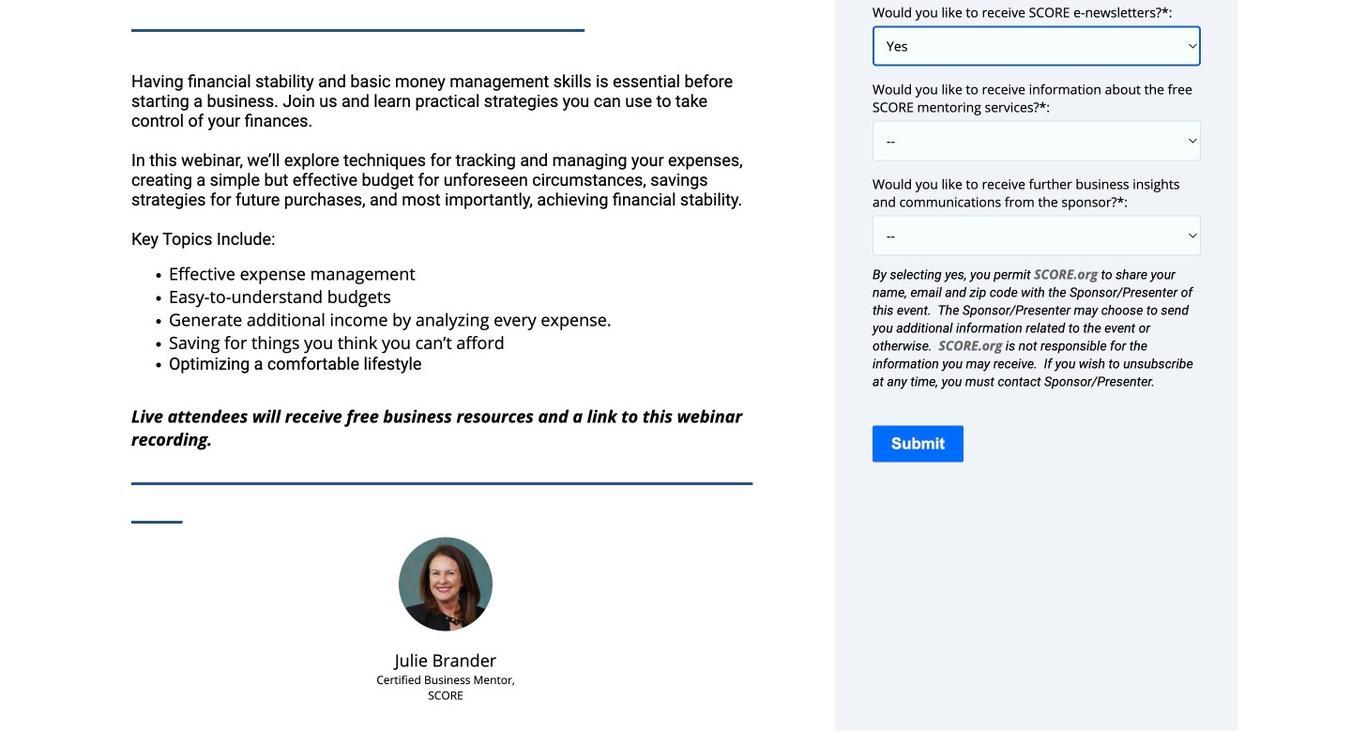 Task type: vqa. For each thing, say whether or not it's contained in the screenshot.
REG FORM DISCLAIMER ELEMENT
yes



Task type: locate. For each thing, give the bounding box(es) containing it.
webcast details element
[[131, 0, 760, 728]]

julie brander image
[[399, 537, 493, 631]]

reg form disclaimer element
[[873, 265, 1202, 390]]

None submit
[[873, 426, 964, 462]]



